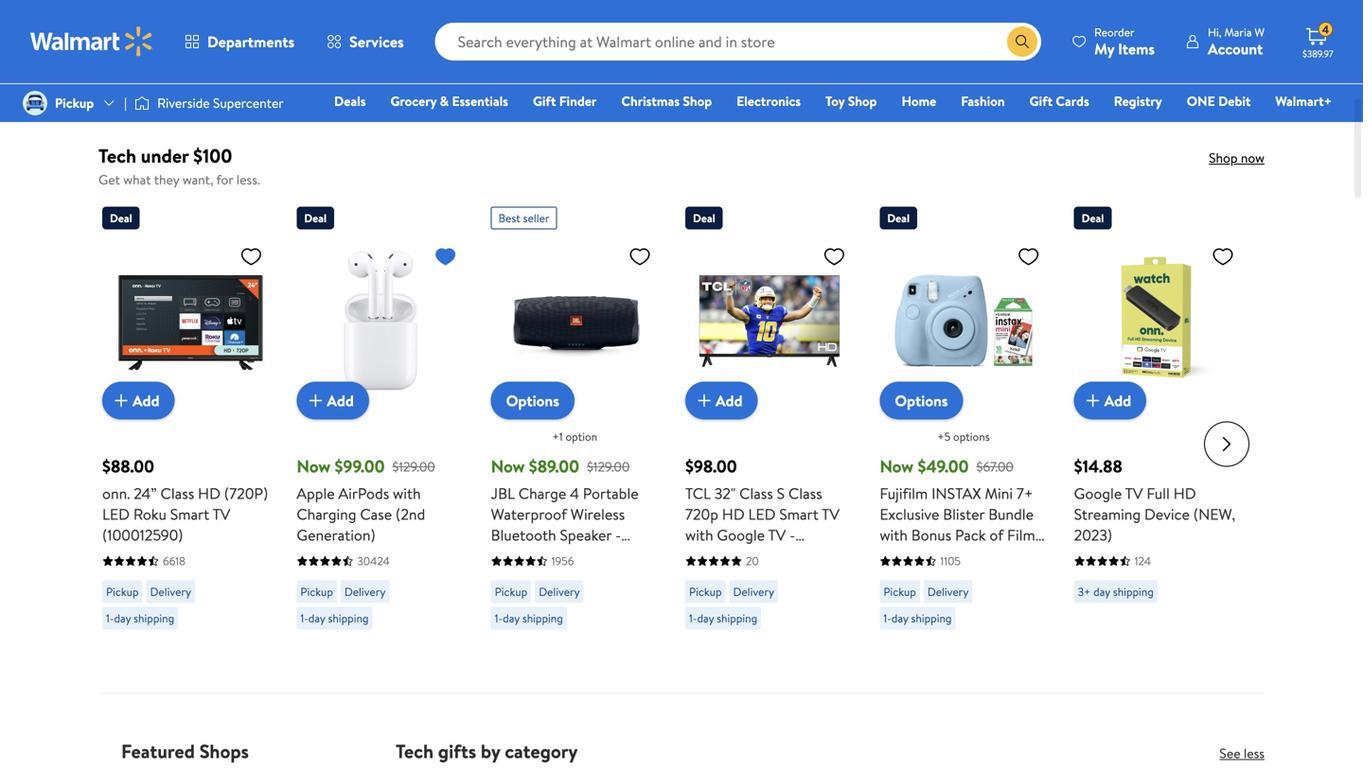 Task type: vqa. For each thing, say whether or not it's contained in the screenshot.
'Home' LINK
yes



Task type: locate. For each thing, give the bounding box(es) containing it.
(new,
[[1194, 504, 1236, 525]]

case
[[360, 504, 392, 525]]

hd for $14.88
[[1174, 483, 1196, 504]]

Search search field
[[435, 23, 1042, 61]]

add button for $98.00
[[685, 382, 758, 420]]

1 horizontal spatial  image
[[135, 94, 150, 113]]

 image for pickup
[[23, 91, 47, 116]]

see
[[1220, 745, 1241, 763]]

options link up +5
[[880, 382, 963, 420]]

pickup down (100012590)
[[106, 584, 139, 600]]

hd inside the $14.88 google tv full hd streaming device (new, 2023)
[[1174, 483, 1196, 504]]

tech up get
[[98, 142, 136, 169]]

1- down (100012590)
[[106, 611, 114, 627]]

 image down the walmart image
[[23, 91, 47, 116]]

124
[[1135, 554, 1151, 570]]

1 add to cart image from the left
[[110, 390, 133, 412]]

1 options from the left
[[506, 391, 559, 412]]

shop right toy
[[848, 92, 877, 110]]

mini right pack
[[939, 546, 967, 567]]

2 horizontal spatial hd
[[1174, 483, 1196, 504]]

gift left cards
[[1030, 92, 1053, 110]]

1-day shipping down 30424
[[300, 611, 369, 627]]

now $49.00 $67.00 fujifilm instax mini 7+ exclusive blister bundle with bonus pack of film (10-pack mini film), light blue
[[880, 455, 1044, 588]]

class right s on the right bottom
[[789, 483, 822, 504]]

shipping down reorder
[[1106, 57, 1146, 73]]

onn. 24" class hd (720p) led roku smart tv (100012590) image
[[102, 237, 270, 405]]

0 horizontal spatial shop
[[683, 92, 712, 110]]

add up $14.88
[[1105, 391, 1132, 411]]

$88.00 onn. 24" class hd (720p) led roku smart tv (100012590)
[[102, 455, 268, 546]]

delivery
[[1122, 30, 1163, 46], [150, 37, 191, 53], [345, 37, 386, 53], [539, 37, 580, 53], [733, 37, 774, 53], [150, 584, 191, 600], [345, 584, 386, 600], [539, 584, 580, 600], [733, 584, 774, 600], [928, 584, 969, 600]]

add to favorites list, fujifilm instax mini 7+ exclusive blister bundle with bonus pack of film (10-pack mini film), light blue image
[[1017, 245, 1040, 268]]

maria
[[1225, 24, 1252, 40]]

toy shop
[[826, 92, 877, 110]]

tv left full
[[1125, 483, 1143, 504]]

1956
[[552, 554, 574, 570]]

1 vertical spatial mini
[[939, 546, 967, 567]]

pickup down 32s250g
[[689, 584, 722, 600]]

add to cart image up $88.00
[[110, 390, 133, 412]]

0 horizontal spatial smart
[[170, 504, 209, 525]]

tech
[[98, 142, 136, 169], [396, 739, 434, 765]]

delivery up deals
[[345, 37, 386, 53]]

2 $129.00 from the left
[[587, 458, 630, 476]]

4 add from the left
[[1105, 391, 1132, 411]]

google inside $98.00 tcl 32" class s class 720p hd led smart tv with google tv - 32s250g (new)
[[717, 525, 765, 546]]

0 horizontal spatial -
[[615, 525, 621, 546]]

1 led from the left
[[102, 504, 130, 525]]

streaming
[[1074, 504, 1141, 525]]

1 horizontal spatial smart
[[780, 504, 819, 525]]

$129.00
[[392, 458, 435, 476], [587, 458, 630, 476]]

now for $49.00
[[880, 455, 914, 479]]

20
[[746, 554, 759, 570]]

see less
[[1220, 745, 1265, 763]]

0 horizontal spatial gift
[[533, 92, 556, 110]]

2 smart from the left
[[780, 504, 819, 525]]

4 up $389.97
[[1322, 21, 1330, 38]]

tcl
[[685, 483, 711, 504]]

now
[[297, 455, 331, 479], [491, 455, 525, 479], [880, 455, 914, 479]]

$129.00 up the (2nd
[[392, 458, 435, 476]]

$98.00
[[685, 455, 737, 479]]

2 add to cart image from the left
[[1082, 390, 1105, 412]]

1 horizontal spatial class
[[740, 483, 773, 504]]

with right case
[[393, 483, 421, 504]]

1105
[[940, 554, 961, 570]]

gift left "finder"
[[533, 92, 556, 110]]

deal for $98.00
[[693, 210, 716, 226]]

1 vertical spatial 4
[[570, 483, 579, 504]]

google tv full hd streaming device (new, 2023) image
[[1074, 237, 1242, 405]]

$67.00
[[977, 458, 1014, 476]]

add button up $98.00
[[685, 382, 758, 420]]

shop for christmas shop
[[683, 92, 712, 110]]

add to cart image for tcl 32" class s class 720p hd led smart tv with google tv - 32s250g (new)
[[693, 390, 716, 412]]

0 horizontal spatial mini
[[939, 546, 967, 567]]

2023)
[[1074, 525, 1113, 546]]

gifts
[[438, 739, 476, 765]]

2 horizontal spatial with
[[880, 525, 908, 546]]

1 options link from the left
[[491, 382, 575, 420]]

cards
[[1056, 92, 1090, 110]]

1 horizontal spatial -
[[790, 525, 796, 546]]

product group
[[297, 0, 465, 113], [491, 0, 659, 113], [685, 0, 853, 113], [880, 0, 1048, 113], [102, 199, 270, 686], [297, 199, 465, 686], [491, 199, 659, 686], [685, 199, 853, 686], [880, 199, 1048, 686], [1074, 199, 1242, 686]]

2 horizontal spatial class
[[789, 483, 822, 504]]

2 class from the left
[[740, 483, 773, 504]]

0 vertical spatial google
[[1074, 483, 1122, 504]]

w
[[1255, 24, 1265, 40]]

blister
[[943, 504, 985, 525]]

product group containing 1236
[[685, 0, 853, 113]]

hi, maria w account
[[1208, 24, 1265, 59]]

1 horizontal spatial with
[[685, 525, 714, 546]]

add to cart image for now
[[304, 390, 327, 412]]

with left bonus
[[880, 525, 908, 546]]

with
[[393, 483, 421, 504], [685, 525, 714, 546], [880, 525, 908, 546]]

shipping down the 1956
[[522, 611, 563, 627]]

smart up the (new)
[[780, 504, 819, 525]]

0 horizontal spatial led
[[102, 504, 130, 525]]

0 vertical spatial tech
[[98, 142, 136, 169]]

items
[[1118, 38, 1155, 59]]

0 horizontal spatial hd
[[198, 483, 221, 504]]

0 horizontal spatial add to cart image
[[110, 390, 133, 412]]

(10-
[[880, 546, 905, 567]]

options for $89.00
[[506, 391, 559, 412]]

1 horizontal spatial tech
[[396, 739, 434, 765]]

4 right charge
[[570, 483, 579, 504]]

1 horizontal spatial options link
[[880, 382, 963, 420]]

1 vertical spatial google
[[717, 525, 765, 546]]

google up 20
[[717, 525, 765, 546]]

1 $129.00 from the left
[[392, 458, 435, 476]]

shipping down the "6618"
[[134, 611, 174, 627]]

smart inside $88.00 onn. 24" class hd (720p) led roku smart tv (100012590)
[[170, 504, 209, 525]]

toy shop link
[[817, 91, 886, 111]]

1 horizontal spatial google
[[1074, 483, 1122, 504]]

day down generation)
[[308, 611, 325, 627]]

walmart+ link
[[1267, 91, 1341, 111]]

2 horizontal spatial shop
[[1209, 148, 1238, 167]]

now inside now $99.00 $129.00 apple airpods with charging case (2nd generation)
[[297, 455, 331, 479]]

0 horizontal spatial add to cart image
[[693, 390, 716, 412]]

hd
[[198, 483, 221, 504], [1174, 483, 1196, 504], [722, 504, 745, 525]]

hi,
[[1208, 24, 1222, 40]]

shop now
[[1209, 148, 1265, 167]]

mini
[[985, 483, 1013, 504], [939, 546, 967, 567]]

2 led from the left
[[748, 504, 776, 525]]

add up $99.00 in the bottom of the page
[[327, 391, 354, 411]]

1 horizontal spatial led
[[748, 504, 776, 525]]

delivery up riverside
[[150, 37, 191, 53]]

mini left 7+
[[985, 483, 1013, 504]]

add button up $14.88
[[1074, 382, 1147, 420]]

smart
[[170, 504, 209, 525], [780, 504, 819, 525]]

0 horizontal spatial class
[[161, 483, 194, 504]]

1 smart from the left
[[170, 504, 209, 525]]

now up apple
[[297, 455, 331, 479]]

1 horizontal spatial shop
[[848, 92, 877, 110]]

3 deal from the left
[[693, 210, 716, 226]]

smart right 'roku'
[[170, 504, 209, 525]]

options up +5
[[895, 391, 948, 412]]

0 horizontal spatial google
[[717, 525, 765, 546]]

add for $98.00
[[716, 391, 743, 411]]

delivery down 511
[[539, 37, 580, 53]]

gift for gift cards
[[1030, 92, 1053, 110]]

add button up $88.00
[[102, 382, 175, 420]]

1 add from the left
[[133, 391, 160, 411]]

$129.00 for $89.00
[[587, 458, 630, 476]]

options link for $89.00
[[491, 382, 575, 420]]

3 class from the left
[[789, 483, 822, 504]]

class for $98.00
[[740, 483, 773, 504]]

1 add button from the left
[[102, 382, 175, 420]]

1- down 32s250g
[[689, 611, 697, 627]]

1 horizontal spatial hd
[[722, 504, 745, 525]]

$389.97
[[1303, 47, 1334, 60]]

1 horizontal spatial now
[[491, 455, 525, 479]]

2 add to cart image from the left
[[304, 390, 327, 412]]

1-day shipping down blue
[[884, 611, 952, 627]]

tech inside "tech under $100 get what they want, for less."
[[98, 142, 136, 169]]

0 vertical spatial mini
[[985, 483, 1013, 504]]

2 horizontal spatial now
[[880, 455, 914, 479]]

supercenter
[[213, 94, 284, 112]]

$129.00 for $99.00
[[392, 458, 435, 476]]

2 options link from the left
[[880, 382, 963, 420]]

4 add button from the left
[[1074, 382, 1147, 420]]

add up $98.00
[[716, 391, 743, 411]]

deal for $88.00
[[110, 210, 132, 226]]

remove from favorites list, apple airpods with charging case (2nd generation) image
[[434, 245, 457, 268]]

1236
[[746, 6, 768, 23]]

shop left now
[[1209, 148, 1238, 167]]

tech left gifts in the left bottom of the page
[[396, 739, 434, 765]]

delivery right "my"
[[1122, 30, 1163, 46]]

one debit
[[1187, 92, 1251, 110]]

1 class from the left
[[161, 483, 194, 504]]

pickup down generation)
[[300, 584, 333, 600]]

charge
[[519, 483, 567, 504]]

1-day shipping down reorder
[[1078, 57, 1146, 73]]

delivery down the 1956
[[539, 584, 580, 600]]

delivery down 20
[[733, 584, 774, 600]]

0 vertical spatial 4
[[1322, 21, 1330, 38]]

1-day shipping down the "6618"
[[106, 611, 174, 627]]

720p
[[685, 504, 719, 525]]

now $89.00 $129.00 jbl charge 4 portable waterproof wireless bluetooth speaker - black
[[491, 455, 639, 567]]

product group containing now $49.00
[[880, 199, 1048, 686]]

1 deal from the left
[[110, 210, 132, 226]]

gift cards
[[1030, 92, 1090, 110]]

0 horizontal spatial $129.00
[[392, 458, 435, 476]]

riverside
[[157, 94, 210, 112]]

4 deal from the left
[[887, 210, 910, 226]]

2 gift from the left
[[1030, 92, 1053, 110]]

1 now from the left
[[297, 455, 331, 479]]

class right 24"
[[161, 483, 194, 504]]

3 now from the left
[[880, 455, 914, 479]]

add for now
[[327, 391, 354, 411]]

1 - from the left
[[615, 525, 621, 546]]

departments
[[207, 31, 295, 52]]

add to cart image
[[693, 390, 716, 412], [1082, 390, 1105, 412]]

2 deal from the left
[[304, 210, 327, 226]]

0 horizontal spatial options
[[506, 391, 559, 412]]

product group containing $98.00
[[685, 199, 853, 686]]

add to favorites list, google tv full hd streaming device (new, 2023) image
[[1212, 245, 1235, 268]]

hd inside $98.00 tcl 32" class s class 720p hd led smart tv with google tv - 32s250g (new)
[[722, 504, 745, 525]]

add up $88.00
[[133, 391, 160, 411]]

1-day shipping down 32s250g
[[689, 611, 758, 627]]

seller
[[523, 210, 550, 226]]

tv inside the $14.88 google tv full hd streaming device (new, 2023)
[[1125, 483, 1143, 504]]

tv right 'roku'
[[213, 504, 230, 525]]

5 deal from the left
[[1082, 210, 1104, 226]]

led left 'roku'
[[102, 504, 130, 525]]

30424
[[357, 554, 390, 570]]

now up fujifilm in the bottom of the page
[[880, 455, 914, 479]]

 image
[[23, 91, 47, 116], [135, 94, 150, 113]]

with inside now $99.00 $129.00 apple airpods with charging case (2nd generation)
[[393, 483, 421, 504]]

add button for $88.00
[[102, 382, 175, 420]]

1 horizontal spatial $129.00
[[587, 458, 630, 476]]

2 - from the left
[[790, 525, 796, 546]]

1 horizontal spatial 4
[[1322, 21, 1330, 38]]

class inside $88.00 onn. 24" class hd (720p) led roku smart tv (100012590)
[[161, 483, 194, 504]]

hd left the (720p)
[[198, 483, 221, 504]]

shop now link
[[1209, 148, 1265, 167]]

class left s on the right bottom
[[740, 483, 773, 504]]

one debit link
[[1179, 91, 1260, 111]]

2 add button from the left
[[297, 382, 369, 420]]

film),
[[971, 546, 1007, 567]]

1 add to cart image from the left
[[693, 390, 716, 412]]

3 add from the left
[[716, 391, 743, 411]]

$129.00 inside now $99.00 $129.00 apple airpods with charging case (2nd generation)
[[392, 458, 435, 476]]

1 horizontal spatial gift
[[1030, 92, 1053, 110]]

- inside the now $89.00 $129.00 jbl charge 4 portable waterproof wireless bluetooth speaker - black
[[615, 525, 621, 546]]

tech gifts by category
[[396, 739, 578, 765]]

0 horizontal spatial now
[[297, 455, 331, 479]]

options link up +1
[[491, 382, 575, 420]]

24"
[[134, 483, 157, 504]]

0 horizontal spatial options link
[[491, 382, 575, 420]]

1 vertical spatial tech
[[396, 739, 434, 765]]

with down tcl
[[685, 525, 714, 546]]

hd right full
[[1174, 483, 1196, 504]]

add button up $99.00 in the bottom of the page
[[297, 382, 369, 420]]

get
[[98, 170, 120, 189]]

add to cart image up apple
[[304, 390, 327, 412]]

led left s on the right bottom
[[748, 504, 776, 525]]

(100012590)
[[102, 525, 183, 546]]

add to cart image up $14.88
[[1082, 390, 1105, 412]]

led inside $88.00 onn. 24" class hd (720p) led roku smart tv (100012590)
[[102, 504, 130, 525]]

0 horizontal spatial tech
[[98, 142, 136, 169]]

pickup down the (10-
[[884, 584, 916, 600]]

fashion link
[[953, 91, 1014, 111]]

pickup up | on the top left
[[106, 37, 139, 53]]

product group containing 11
[[880, 0, 1048, 113]]

2 add from the left
[[327, 391, 354, 411]]

pickup down black
[[495, 584, 528, 600]]

services
[[349, 31, 404, 52]]

google down $14.88
[[1074, 483, 1122, 504]]

7+
[[1017, 483, 1033, 504]]

what
[[123, 170, 151, 189]]

1 horizontal spatial options
[[895, 391, 948, 412]]

2 now from the left
[[491, 455, 525, 479]]

options up +1
[[506, 391, 559, 412]]

apple
[[297, 483, 335, 504]]

hd inside $88.00 onn. 24" class hd (720p) led roku smart tv (100012590)
[[198, 483, 221, 504]]

search icon image
[[1015, 34, 1030, 49]]

0 horizontal spatial 4
[[570, 483, 579, 504]]

add to cart image
[[110, 390, 133, 412], [304, 390, 327, 412]]

now inside the now $89.00 $129.00 jbl charge 4 portable waterproof wireless bluetooth speaker - black
[[491, 455, 525, 479]]

s
[[777, 483, 785, 504]]

with inside now $49.00 $67.00 fujifilm instax mini 7+ exclusive blister bundle with bonus pack of film (10-pack mini film), light blue
[[880, 525, 908, 546]]

they
[[154, 170, 179, 189]]

$89.00
[[529, 455, 579, 479]]

- inside $98.00 tcl 32" class s class 720p hd led smart tv with google tv - 32s250g (new)
[[790, 525, 796, 546]]

now up jbl
[[491, 455, 525, 479]]

pickup left | on the top left
[[55, 94, 94, 112]]

option
[[566, 429, 598, 445]]

3 add button from the left
[[685, 382, 758, 420]]

fujifilm
[[880, 483, 928, 504]]

shop right christmas
[[683, 92, 712, 110]]

hd right '720p'
[[722, 504, 745, 525]]

1 horizontal spatial add to cart image
[[304, 390, 327, 412]]

now inside now $49.00 $67.00 fujifilm instax mini 7+ exclusive blister bundle with bonus pack of film (10-pack mini film), light blue
[[880, 455, 914, 479]]

onn.
[[102, 483, 130, 504]]

11
[[940, 6, 948, 23]]

tech under $100 get what they want, for less.
[[98, 142, 260, 189]]

4
[[1322, 21, 1330, 38], [570, 483, 579, 504]]

0 horizontal spatial with
[[393, 483, 421, 504]]

shop
[[683, 92, 712, 110], [848, 92, 877, 110], [1209, 148, 1238, 167]]

$129.00 inside the now $89.00 $129.00 jbl charge 4 portable waterproof wireless bluetooth speaker - black
[[587, 458, 630, 476]]

tv inside $88.00 onn. 24" class hd (720p) led roku smart tv (100012590)
[[213, 504, 230, 525]]

add to cart image up $98.00
[[693, 390, 716, 412]]

grocery & essentials
[[391, 92, 508, 110]]

2 options from the left
[[895, 391, 948, 412]]

0 horizontal spatial  image
[[23, 91, 47, 116]]

1 gift from the left
[[533, 92, 556, 110]]

1 horizontal spatial add to cart image
[[1082, 390, 1105, 412]]

 image right | on the top left
[[135, 94, 150, 113]]

day right 3+
[[1094, 584, 1111, 600]]

$129.00 up portable
[[587, 458, 630, 476]]



Task type: describe. For each thing, give the bounding box(es) containing it.
tv down s on the right bottom
[[768, 525, 786, 546]]

gift for gift finder
[[533, 92, 556, 110]]

511
[[552, 6, 565, 23]]

+5 options
[[938, 429, 990, 445]]

now for $89.00
[[491, 455, 525, 479]]

walmart+
[[1276, 92, 1332, 110]]

+1
[[552, 429, 563, 445]]

1-day shipping down black
[[495, 611, 563, 627]]

debit
[[1219, 92, 1251, 110]]

+5
[[938, 429, 951, 445]]

airpods
[[339, 483, 389, 504]]

reorder my items
[[1095, 24, 1155, 59]]

shop for toy shop
[[848, 92, 877, 110]]

$88.00
[[102, 455, 154, 479]]

tv right s on the right bottom
[[822, 504, 840, 525]]

shipping down 20
[[717, 611, 758, 627]]

add to favorites list, tcl 32" class s class 720p hd led smart tv with google tv - 32s250g (new) image
[[823, 245, 846, 268]]

shipping down 1105
[[911, 611, 952, 627]]

1- down blue
[[884, 611, 892, 627]]

apple airpods with charging case (2nd generation) image
[[297, 237, 465, 405]]

1 horizontal spatial mini
[[985, 483, 1013, 504]]

class for $88.00
[[161, 483, 194, 504]]

now
[[1241, 148, 1265, 167]]

$98.00 tcl 32" class s class 720p hd led smart tv with google tv - 32s250g (new)
[[685, 455, 840, 567]]

reorder
[[1095, 24, 1135, 40]]

pickup up essentials at the left
[[495, 37, 528, 53]]

featured
[[121, 739, 195, 765]]

fashion
[[961, 92, 1005, 110]]

pickup up the christmas shop
[[689, 37, 722, 53]]

1- down generation)
[[300, 611, 308, 627]]

christmas
[[621, 92, 680, 110]]

jbl
[[491, 483, 515, 504]]

christmas shop link
[[613, 91, 721, 111]]

light
[[1011, 546, 1044, 567]]

under
[[141, 142, 189, 169]]

shipping down 30424
[[328, 611, 369, 627]]

add to cart image for $14.88
[[1082, 390, 1105, 412]]

walmart image
[[30, 27, 153, 57]]

want,
[[183, 170, 213, 189]]

deals
[[334, 92, 366, 110]]

day down (100012590)
[[114, 611, 131, 627]]

fujifilm instax mini 7+ exclusive blister bundle with bonus pack of film (10-pack mini film), light blue image
[[880, 237, 1048, 405]]

portable
[[583, 483, 639, 504]]

riverside supercenter
[[157, 94, 284, 112]]

day down reorder
[[1086, 57, 1103, 73]]

registry link
[[1106, 91, 1171, 111]]

gift cards link
[[1021, 91, 1098, 111]]

black
[[491, 546, 526, 567]]

$14.88
[[1074, 455, 1123, 479]]

bluetooth
[[491, 525, 556, 546]]

1- left "my"
[[1078, 57, 1086, 73]]

delivery down 30424
[[345, 584, 386, 600]]

pickup left services at the top left
[[300, 37, 333, 53]]

wireless
[[571, 504, 625, 525]]

hd for $88.00
[[198, 483, 221, 504]]

jbl charge 4 portable waterproof wireless bluetooth speaker - black image
[[491, 237, 659, 405]]

christmas shop
[[621, 92, 712, 110]]

 image for riverside supercenter
[[135, 94, 150, 113]]

category
[[505, 739, 578, 765]]

add to favorites list, jbl charge 4 portable waterproof wireless bluetooth speaker - black image
[[629, 245, 651, 268]]

&
[[440, 92, 449, 110]]

electronics
[[737, 92, 801, 110]]

deal for now
[[304, 210, 327, 226]]

deals link
[[326, 91, 374, 111]]

3+ day shipping
[[1078, 584, 1154, 600]]

1- down black
[[495, 611, 503, 627]]

add to cart image for $88.00
[[110, 390, 133, 412]]

home
[[902, 92, 937, 110]]

day down 32s250g
[[697, 611, 714, 627]]

delivery down 1105
[[928, 584, 969, 600]]

finder
[[559, 92, 597, 110]]

add to favorites list, onn. 24" class hd (720p) led roku smart tv (100012590) image
[[240, 245, 263, 268]]

add for $88.00
[[133, 391, 160, 411]]

4 inside the now $89.00 $129.00 jbl charge 4 portable waterproof wireless bluetooth speaker - black
[[570, 483, 579, 504]]

tech for tech under $100 get what they want, for less.
[[98, 142, 136, 169]]

product group containing now $99.00
[[297, 199, 465, 686]]

pickup left the items at the top right
[[1078, 30, 1111, 46]]

day down black
[[503, 611, 520, 627]]

(720p)
[[224, 483, 268, 504]]

smart inside $98.00 tcl 32" class s class 720p hd led smart tv with google tv - 32s250g (new)
[[780, 504, 819, 525]]

delivery down 1236
[[733, 37, 774, 53]]

product group containing $88.00
[[102, 199, 270, 686]]

32s250g
[[685, 546, 746, 567]]

$100
[[193, 142, 232, 169]]

6618
[[163, 554, 185, 570]]

tech for tech gifts by category
[[396, 739, 434, 765]]

led inside $98.00 tcl 32" class s class 720p hd led smart tv with google tv - 32s250g (new)
[[748, 504, 776, 525]]

day down blue
[[892, 611, 909, 627]]

for
[[216, 170, 233, 189]]

account
[[1208, 38, 1263, 59]]

add button for now
[[297, 382, 369, 420]]

now for $99.00
[[297, 455, 331, 479]]

less.
[[237, 170, 260, 189]]

instax
[[932, 483, 981, 504]]

charging
[[297, 504, 357, 525]]

3+
[[1078, 584, 1091, 600]]

google inside the $14.88 google tv full hd streaming device (new, 2023)
[[1074, 483, 1122, 504]]

Walmart Site-Wide search field
[[435, 23, 1042, 61]]

delivery down the "6618"
[[150, 584, 191, 600]]

with inside $98.00 tcl 32" class s class 720p hd led smart tv with google tv - 32s250g (new)
[[685, 525, 714, 546]]

product group containing pickup
[[297, 0, 465, 113]]

next slide for product carousel list image
[[1204, 422, 1250, 467]]

registry
[[1114, 92, 1162, 110]]

product group containing now $89.00
[[491, 199, 659, 686]]

options for $49.00
[[895, 391, 948, 412]]

less
[[1244, 745, 1265, 763]]

pack
[[905, 546, 935, 567]]

film
[[1007, 525, 1036, 546]]

my
[[1095, 38, 1115, 59]]

waterproof
[[491, 504, 567, 525]]

options link for $49.00
[[880, 382, 963, 420]]

full
[[1147, 483, 1170, 504]]

shipping down 124
[[1113, 584, 1154, 600]]

home link
[[893, 91, 945, 111]]

bundle
[[989, 504, 1034, 525]]

product group containing 511
[[491, 0, 659, 113]]

product group containing $14.88
[[1074, 199, 1242, 686]]

$14.88 google tv full hd streaming device (new, 2023)
[[1074, 455, 1236, 546]]

(new)
[[750, 546, 790, 567]]

tcl 32" class s class 720p hd led smart tv with google tv - 32s250g (new) image
[[685, 237, 853, 405]]

by
[[481, 739, 500, 765]]

best seller
[[499, 210, 550, 226]]

options
[[953, 429, 990, 445]]

speaker
[[560, 525, 612, 546]]



